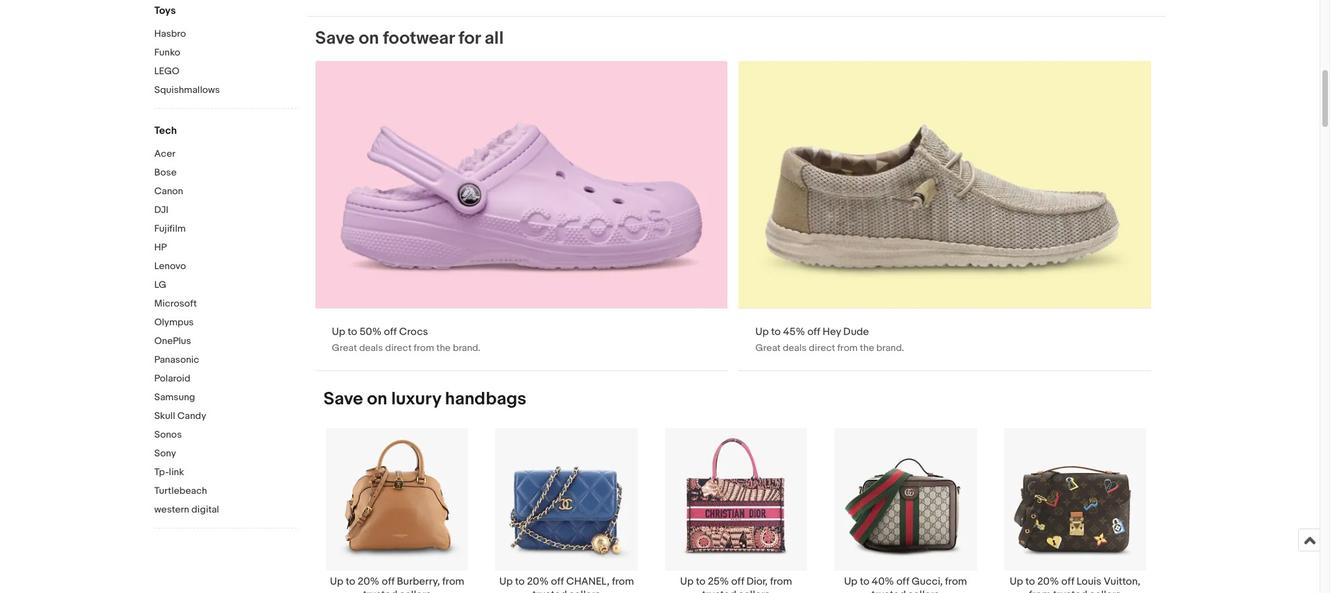 Task type: describe. For each thing, give the bounding box(es) containing it.
deals inside up to 45% off hey dude great deals direct from the brand.
[[783, 342, 807, 354]]

samsung link
[[154, 391, 297, 404]]

sonos link
[[154, 429, 297, 442]]

sony link
[[154, 447, 297, 461]]

25%
[[708, 575, 729, 588]]

skull
[[154, 410, 175, 422]]

the inside up to 45% off hey dude great deals direct from the brand.
[[860, 342, 875, 354]]

from inside up to 20% off louis vuitton, from trusted sellers
[[1029, 588, 1051, 593]]

dji
[[154, 204, 169, 216]]

up to 20% off burberry, from trusted sellers link
[[313, 428, 482, 593]]

20% for louis
[[1038, 575, 1059, 588]]

canon link
[[154, 185, 297, 198]]

luxury
[[391, 389, 441, 410]]

save on footwear for all
[[315, 27, 504, 49]]

to for up to 50% off crocs great deals direct from the brand.
[[348, 326, 357, 339]]

up to 20% off chanel, from trusted sellers link
[[482, 428, 652, 593]]

lg link
[[154, 279, 297, 292]]

chanel,
[[566, 575, 610, 588]]

microsoft link
[[154, 298, 297, 311]]

brand. inside up to 50% off crocs great deals direct from the brand.
[[453, 342, 481, 354]]

tp-link link
[[154, 466, 297, 479]]

sony
[[154, 447, 176, 459]]

louis
[[1077, 575, 1102, 588]]

polaroid
[[154, 373, 190, 384]]

from inside up to 45% off hey dude great deals direct from the brand.
[[838, 342, 858, 354]]

off for gucci,
[[897, 575, 910, 588]]

to for up to 20% off louis vuitton, from trusted sellers
[[1026, 575, 1035, 588]]

handbags
[[445, 389, 527, 410]]

acer link
[[154, 148, 297, 161]]

great inside up to 50% off crocs great deals direct from the brand.
[[332, 342, 357, 354]]

up to 20% off louis vuitton, from trusted sellers
[[1010, 575, 1141, 593]]

vuitton,
[[1104, 575, 1141, 588]]

acer
[[154, 148, 176, 160]]

hasbro
[[154, 28, 186, 40]]

40%
[[872, 575, 894, 588]]

hasbro funko lego squishmallows
[[154, 28, 220, 96]]

direct inside up to 50% off crocs great deals direct from the brand.
[[385, 342, 412, 354]]

sellers for dior,
[[739, 588, 770, 593]]

save for save on footwear for all
[[315, 27, 355, 49]]

candy
[[177, 410, 206, 422]]

polaroid link
[[154, 373, 297, 386]]

to for up to 20% off chanel, from trusted sellers
[[515, 575, 525, 588]]

microsoft
[[154, 298, 197, 309]]

great inside up to 45% off hey dude great deals direct from the brand.
[[756, 342, 781, 354]]

from inside up to 50% off crocs great deals direct from the brand.
[[414, 342, 434, 354]]

bose link
[[154, 166, 297, 180]]

deals inside up to 50% off crocs great deals direct from the brand.
[[359, 342, 383, 354]]

oneplus link
[[154, 335, 297, 348]]

trusted for dior,
[[702, 588, 737, 593]]

lego link
[[154, 65, 297, 78]]

off for burberry,
[[382, 575, 395, 588]]

digital
[[192, 504, 219, 515]]

20% for burberry,
[[358, 575, 380, 588]]

all
[[485, 27, 504, 49]]

trusted inside up to 20% off louis vuitton, from trusted sellers
[[1054, 588, 1088, 593]]

hasbro link
[[154, 28, 297, 41]]

canon
[[154, 185, 183, 197]]

up for up to 25% off dior, from trusted sellers
[[680, 575, 694, 588]]

tp-
[[154, 466, 169, 478]]

brand. inside up to 45% off hey dude great deals direct from the brand.
[[877, 342, 904, 354]]

1 list from the top
[[307, 0, 1166, 16]]

bose
[[154, 166, 177, 178]]

gucci,
[[912, 575, 943, 588]]

up for up to 50% off crocs great deals direct from the brand.
[[332, 326, 345, 339]]

skull candy link
[[154, 410, 297, 423]]

samsung
[[154, 391, 195, 403]]

up to 20% off louis vuitton, from trusted sellers link
[[991, 428, 1160, 593]]



Task type: locate. For each thing, give the bounding box(es) containing it.
up to 25% off dior, from trusted sellers link
[[652, 428, 821, 593]]

2 direct from the left
[[809, 342, 835, 354]]

0 horizontal spatial great
[[332, 342, 357, 354]]

hp
[[154, 241, 167, 253]]

up to 40% off gucci, from trusted sellers link
[[821, 428, 991, 593]]

0 horizontal spatial the
[[436, 342, 451, 354]]

20% for chanel,
[[527, 575, 549, 588]]

2 list from the top
[[307, 428, 1166, 593]]

off inside the up to 20% off chanel, from trusted sellers
[[551, 575, 564, 588]]

1 horizontal spatial the
[[860, 342, 875, 354]]

off for hey
[[808, 326, 821, 339]]

from right burberry,
[[442, 575, 464, 588]]

2 horizontal spatial 20%
[[1038, 575, 1059, 588]]

20% inside up to 20% off burberry, from trusted sellers
[[358, 575, 380, 588]]

direct inside up to 45% off hey dude great deals direct from the brand.
[[809, 342, 835, 354]]

3 trusted from the left
[[702, 588, 737, 593]]

0 vertical spatial save
[[315, 27, 355, 49]]

0 horizontal spatial 20%
[[358, 575, 380, 588]]

sellers inside the up to 20% off chanel, from trusted sellers
[[569, 588, 601, 593]]

0 horizontal spatial deals
[[359, 342, 383, 354]]

None text field
[[315, 61, 728, 371], [739, 61, 1152, 371], [315, 61, 728, 371], [739, 61, 1152, 371]]

from inside up to 20% off burberry, from trusted sellers
[[442, 575, 464, 588]]

1 horizontal spatial 20%
[[527, 575, 549, 588]]

off inside up to 20% off louis vuitton, from trusted sellers
[[1062, 575, 1075, 588]]

brand.
[[453, 342, 481, 354], [877, 342, 904, 354]]

1 the from the left
[[436, 342, 451, 354]]

for
[[459, 27, 481, 49]]

from inside the up to 20% off chanel, from trusted sellers
[[612, 575, 634, 588]]

to inside up to 20% off burberry, from trusted sellers
[[346, 575, 355, 588]]

20% inside up to 20% off louis vuitton, from trusted sellers
[[1038, 575, 1059, 588]]

on
[[359, 27, 379, 49], [367, 389, 387, 410]]

1 trusted from the left
[[363, 588, 398, 593]]

up inside the up to 25% off dior, from trusted sellers
[[680, 575, 694, 588]]

up to 25% off dior, from trusted sellers
[[680, 575, 792, 593]]

from
[[414, 342, 434, 354], [838, 342, 858, 354], [442, 575, 464, 588], [612, 575, 634, 588], [770, 575, 792, 588], [945, 575, 967, 588], [1029, 588, 1051, 593]]

to left "25%"
[[696, 575, 706, 588]]

up for up to 20% off chanel, from trusted sellers
[[499, 575, 513, 588]]

list containing up to 20% off burberry, from trusted sellers
[[307, 428, 1166, 593]]

up to 50% off crocs great deals direct from the brand.
[[332, 326, 481, 354]]

1 deals from the left
[[359, 342, 383, 354]]

20% left louis
[[1038, 575, 1059, 588]]

off left hey
[[808, 326, 821, 339]]

4 sellers from the left
[[909, 588, 940, 593]]

direct down "crocs"
[[385, 342, 412, 354]]

squishmallows
[[154, 84, 220, 96]]

0 horizontal spatial direct
[[385, 342, 412, 354]]

up to 45% off hey dude great deals direct from the brand.
[[756, 326, 904, 354]]

off inside up to 45% off hey dude great deals direct from the brand.
[[808, 326, 821, 339]]

sonos
[[154, 429, 182, 440]]

lenovo
[[154, 260, 186, 272]]

crocs
[[399, 326, 428, 339]]

1 great from the left
[[332, 342, 357, 354]]

from right dior,
[[770, 575, 792, 588]]

squishmallows link
[[154, 84, 297, 97]]

1 horizontal spatial deals
[[783, 342, 807, 354]]

2 the from the left
[[860, 342, 875, 354]]

burberry,
[[397, 575, 440, 588]]

the up save on luxury handbags
[[436, 342, 451, 354]]

trusted inside the up to 20% off chanel, from trusted sellers
[[533, 588, 567, 593]]

western
[[154, 504, 189, 515]]

to inside up to 20% off louis vuitton, from trusted sellers
[[1026, 575, 1035, 588]]

turtlebeach link
[[154, 485, 297, 498]]

trusted inside up to 20% off burberry, from trusted sellers
[[363, 588, 398, 593]]

trusted for chanel,
[[533, 588, 567, 593]]

up for up to 20% off louis vuitton, from trusted sellers
[[1010, 575, 1023, 588]]

off
[[384, 326, 397, 339], [808, 326, 821, 339], [382, 575, 395, 588], [551, 575, 564, 588], [732, 575, 744, 588], [897, 575, 910, 588], [1062, 575, 1075, 588]]

1 20% from the left
[[358, 575, 380, 588]]

list
[[307, 0, 1166, 16], [307, 428, 1166, 593]]

hp link
[[154, 241, 297, 255]]

from down the 'dude'
[[838, 342, 858, 354]]

up inside the up to 20% off chanel, from trusted sellers
[[499, 575, 513, 588]]

hey
[[823, 326, 841, 339]]

1 horizontal spatial great
[[756, 342, 781, 354]]

save on luxury handbags
[[324, 389, 527, 410]]

up inside the up to 40% off gucci, from trusted sellers
[[844, 575, 858, 588]]

link
[[169, 466, 184, 478]]

dude
[[844, 326, 869, 339]]

2 20% from the left
[[527, 575, 549, 588]]

from inside the up to 25% off dior, from trusted sellers
[[770, 575, 792, 588]]

footwear
[[383, 27, 455, 49]]

to inside up to 45% off hey dude great deals direct from the brand.
[[771, 326, 781, 339]]

20% inside the up to 20% off chanel, from trusted sellers
[[527, 575, 549, 588]]

the down the 'dude'
[[860, 342, 875, 354]]

great
[[332, 342, 357, 354], [756, 342, 781, 354]]

1 sellers from the left
[[400, 588, 431, 593]]

save for save on luxury handbags
[[324, 389, 363, 410]]

direct
[[385, 342, 412, 354], [809, 342, 835, 354]]

3 sellers from the left
[[739, 588, 770, 593]]

the inside up to 50% off crocs great deals direct from the brand.
[[436, 342, 451, 354]]

panasonic
[[154, 354, 199, 366]]

on for luxury
[[367, 389, 387, 410]]

oneplus
[[154, 335, 191, 347]]

off left chanel,
[[551, 575, 564, 588]]

up for up to 45% off hey dude great deals direct from the brand.
[[756, 326, 769, 339]]

sellers inside up to 20% off louis vuitton, from trusted sellers
[[1090, 588, 1122, 593]]

to inside the up to 40% off gucci, from trusted sellers
[[860, 575, 870, 588]]

sellers for chanel,
[[569, 588, 601, 593]]

trusted for gucci,
[[872, 588, 906, 593]]

up inside up to 45% off hey dude great deals direct from the brand.
[[756, 326, 769, 339]]

from right chanel,
[[612, 575, 634, 588]]

dji link
[[154, 204, 297, 217]]

to inside up to 50% off crocs great deals direct from the brand.
[[348, 326, 357, 339]]

20% left burberry,
[[358, 575, 380, 588]]

to left 40%
[[860, 575, 870, 588]]

sellers inside the up to 25% off dior, from trusted sellers
[[739, 588, 770, 593]]

up for up to 20% off burberry, from trusted sellers
[[330, 575, 344, 588]]

to for up to 20% off burberry, from trusted sellers
[[346, 575, 355, 588]]

3 20% from the left
[[1038, 575, 1059, 588]]

deals
[[359, 342, 383, 354], [783, 342, 807, 354]]

turtlebeach
[[154, 485, 207, 497]]

lg
[[154, 279, 166, 291]]

to inside the up to 20% off chanel, from trusted sellers
[[515, 575, 525, 588]]

dior,
[[747, 575, 768, 588]]

0 vertical spatial list
[[307, 0, 1166, 16]]

toys
[[154, 4, 176, 17]]

tech
[[154, 124, 177, 137]]

5 trusted from the left
[[1054, 588, 1088, 593]]

off right "25%"
[[732, 575, 744, 588]]

sellers for burberry,
[[400, 588, 431, 593]]

to for up to 45% off hey dude great deals direct from the brand.
[[771, 326, 781, 339]]

to for up to 25% off dior, from trusted sellers
[[696, 575, 706, 588]]

from down "crocs"
[[414, 342, 434, 354]]

1 brand. from the left
[[453, 342, 481, 354]]

to for up to 40% off gucci, from trusted sellers
[[860, 575, 870, 588]]

up inside up to 20% off louis vuitton, from trusted sellers
[[1010, 575, 1023, 588]]

off for louis
[[1062, 575, 1075, 588]]

1 horizontal spatial brand.
[[877, 342, 904, 354]]

acer bose canon dji fujifilm hp lenovo lg microsoft olympus oneplus panasonic polaroid samsung skull candy sonos sony tp-link turtlebeach western digital
[[154, 148, 219, 515]]

deals down 45%
[[783, 342, 807, 354]]

2 brand. from the left
[[877, 342, 904, 354]]

on left 'footwear'
[[359, 27, 379, 49]]

sellers inside the up to 40% off gucci, from trusted sellers
[[909, 588, 940, 593]]

off left louis
[[1062, 575, 1075, 588]]

from inside the up to 40% off gucci, from trusted sellers
[[945, 575, 967, 588]]

off inside the up to 25% off dior, from trusted sellers
[[732, 575, 744, 588]]

lenovo link
[[154, 260, 297, 273]]

the
[[436, 342, 451, 354], [860, 342, 875, 354]]

sellers inside up to 20% off burberry, from trusted sellers
[[400, 588, 431, 593]]

olympus
[[154, 316, 194, 328]]

on for footwear
[[359, 27, 379, 49]]

fujifilm link
[[154, 223, 297, 236]]

off for dior,
[[732, 575, 744, 588]]

2 deals from the left
[[783, 342, 807, 354]]

up to 20% off chanel, from trusted sellers
[[499, 575, 634, 593]]

trusted for burberry,
[[363, 588, 398, 593]]

1 direct from the left
[[385, 342, 412, 354]]

20% left chanel,
[[527, 575, 549, 588]]

1 horizontal spatial direct
[[809, 342, 835, 354]]

up inside up to 20% off burberry, from trusted sellers
[[330, 575, 344, 588]]

panasonic link
[[154, 354, 297, 367]]

sellers
[[400, 588, 431, 593], [569, 588, 601, 593], [739, 588, 770, 593], [909, 588, 940, 593], [1090, 588, 1122, 593]]

trusted inside the up to 40% off gucci, from trusted sellers
[[872, 588, 906, 593]]

off inside the up to 40% off gucci, from trusted sellers
[[897, 575, 910, 588]]

2 sellers from the left
[[569, 588, 601, 593]]

1 vertical spatial on
[[367, 389, 387, 410]]

sellers for gucci,
[[909, 588, 940, 593]]

1 vertical spatial list
[[307, 428, 1166, 593]]

off for chanel,
[[551, 575, 564, 588]]

to left 50%
[[348, 326, 357, 339]]

western digital link
[[154, 504, 297, 517]]

direct down hey
[[809, 342, 835, 354]]

up to 20% off burberry, from trusted sellers
[[330, 575, 464, 593]]

olympus link
[[154, 316, 297, 330]]

up inside up to 50% off crocs great deals direct from the brand.
[[332, 326, 345, 339]]

2 trusted from the left
[[533, 588, 567, 593]]

4 trusted from the left
[[872, 588, 906, 593]]

from left louis
[[1029, 588, 1051, 593]]

off right 50%
[[384, 326, 397, 339]]

off left burberry,
[[382, 575, 395, 588]]

funko link
[[154, 46, 297, 60]]

deals down 50%
[[359, 342, 383, 354]]

to
[[348, 326, 357, 339], [771, 326, 781, 339], [346, 575, 355, 588], [515, 575, 525, 588], [696, 575, 706, 588], [860, 575, 870, 588], [1026, 575, 1035, 588]]

to left 45%
[[771, 326, 781, 339]]

2 great from the left
[[756, 342, 781, 354]]

up for up to 40% off gucci, from trusted sellers
[[844, 575, 858, 588]]

20%
[[358, 575, 380, 588], [527, 575, 549, 588], [1038, 575, 1059, 588]]

45%
[[783, 326, 805, 339]]

to left chanel,
[[515, 575, 525, 588]]

to inside the up to 25% off dior, from trusted sellers
[[696, 575, 706, 588]]

trusted
[[363, 588, 398, 593], [533, 588, 567, 593], [702, 588, 737, 593], [872, 588, 906, 593], [1054, 588, 1088, 593]]

on left the luxury
[[367, 389, 387, 410]]

off right 40%
[[897, 575, 910, 588]]

0 horizontal spatial brand.
[[453, 342, 481, 354]]

from right gucci,
[[945, 575, 967, 588]]

off inside up to 50% off crocs great deals direct from the brand.
[[384, 326, 397, 339]]

trusted inside the up to 25% off dior, from trusted sellers
[[702, 588, 737, 593]]

off inside up to 20% off burberry, from trusted sellers
[[382, 575, 395, 588]]

to left louis
[[1026, 575, 1035, 588]]

50%
[[360, 326, 382, 339]]

to left burberry,
[[346, 575, 355, 588]]

1 vertical spatial save
[[324, 389, 363, 410]]

0 vertical spatial on
[[359, 27, 379, 49]]

off for crocs
[[384, 326, 397, 339]]

up to 40% off gucci, from trusted sellers
[[844, 575, 967, 593]]

funko
[[154, 46, 180, 58]]

lego
[[154, 65, 180, 77]]

5 sellers from the left
[[1090, 588, 1122, 593]]

up
[[332, 326, 345, 339], [756, 326, 769, 339], [330, 575, 344, 588], [499, 575, 513, 588], [680, 575, 694, 588], [844, 575, 858, 588], [1010, 575, 1023, 588]]

fujifilm
[[154, 223, 186, 234]]



Task type: vqa. For each thing, say whether or not it's contained in the screenshot.
second AT&T from right
no



